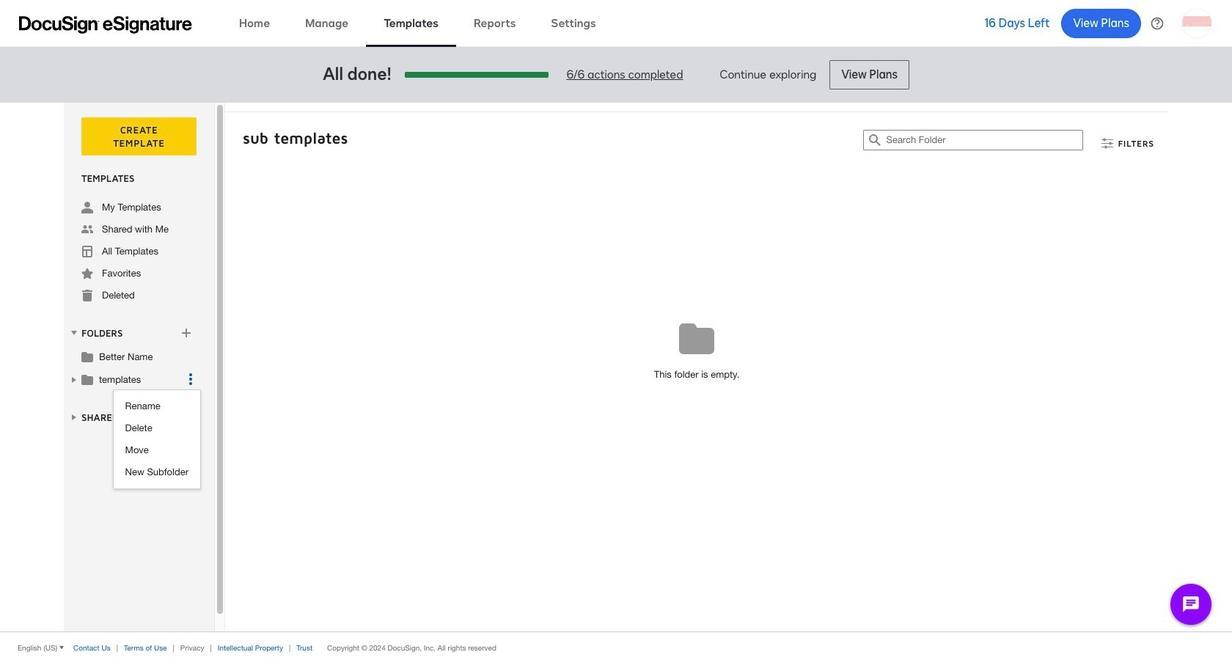 Task type: describe. For each thing, give the bounding box(es) containing it.
Search Folder text field
[[886, 131, 1083, 150]]

star filled image
[[81, 268, 93, 279]]

trash image
[[81, 290, 93, 301]]

user image
[[81, 202, 93, 213]]

1 folder image from the top
[[81, 351, 93, 362]]

view shared folders image
[[68, 411, 80, 423]]

view folders image
[[68, 327, 80, 339]]



Task type: locate. For each thing, give the bounding box(es) containing it.
2 folder image from the top
[[81, 373, 93, 385]]

more info region
[[0, 631, 1232, 663]]

templates image
[[81, 246, 93, 257]]

menu
[[113, 395, 200, 483]]

shared image
[[81, 224, 93, 235]]

docusign esignature image
[[19, 16, 192, 33]]

secondary navigation region
[[64, 103, 1172, 631]]

menu inside secondary navigation "region"
[[113, 395, 200, 483]]

folder image
[[81, 351, 93, 362], [81, 373, 93, 385]]

1 vertical spatial folder image
[[81, 373, 93, 385]]

0 vertical spatial folder image
[[81, 351, 93, 362]]

your uploaded profile image image
[[1182, 8, 1212, 38]]



Task type: vqa. For each thing, say whether or not it's contained in the screenshot.
Secondary report detail actions 'group'
no



